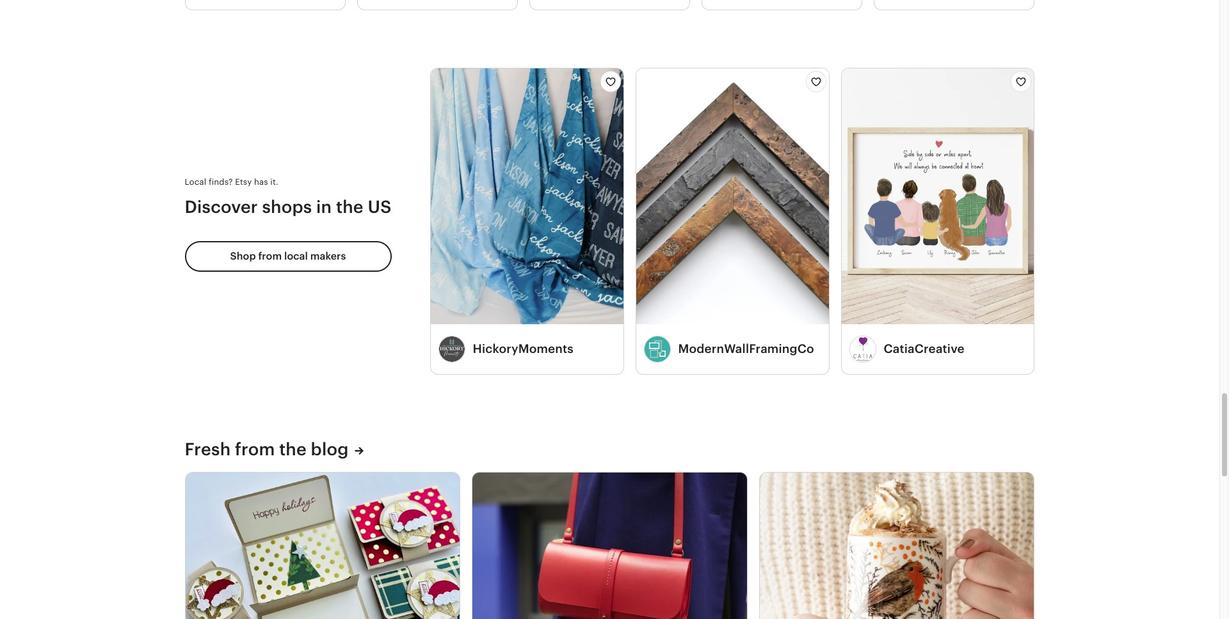 Task type: describe. For each thing, give the bounding box(es) containing it.
catiacreative
[[884, 342, 965, 356]]

1 horizontal spatial the
[[336, 197, 364, 217]]

discover shops in the us
[[185, 197, 392, 217]]

fresh
[[185, 440, 231, 460]]

makers
[[310, 250, 346, 263]]

from for fresh
[[235, 440, 275, 460]]

modernwallframingco
[[678, 342, 814, 356]]

0 horizontal spatial the
[[279, 440, 307, 460]]

from for shop
[[258, 250, 282, 263]]

etsy
[[235, 177, 252, 187]]

modernwallframingco image
[[644, 336, 671, 363]]

has
[[254, 177, 268, 187]]

local
[[284, 250, 308, 263]]

catiacreative image
[[849, 336, 876, 363]]

fresh from the blog
[[185, 440, 349, 460]]

shops
[[262, 197, 312, 217]]

shop
[[230, 250, 256, 263]]

hickorymoments
[[473, 342, 574, 356]]

discover
[[185, 197, 258, 217]]

us
[[368, 197, 392, 217]]



Task type: vqa. For each thing, say whether or not it's contained in the screenshot.
GIFTS FOR HUSBAND
no



Task type: locate. For each thing, give the bounding box(es) containing it.
shop from local makers
[[230, 250, 346, 263]]

local
[[185, 177, 206, 187]]

0 vertical spatial from
[[258, 250, 282, 263]]

local finds? etsy has it.
[[185, 177, 278, 187]]

the right in
[[336, 197, 364, 217]]

it.
[[270, 177, 278, 187]]

from left 'local'
[[258, 250, 282, 263]]

1 vertical spatial from
[[235, 440, 275, 460]]

finds?
[[209, 177, 233, 187]]

the
[[336, 197, 364, 217], [279, 440, 307, 460]]

fresh from the blog link
[[185, 439, 364, 461]]

shop from local makers link
[[185, 241, 392, 272]]

blog
[[311, 440, 349, 460]]

from
[[258, 250, 282, 263], [235, 440, 275, 460]]

in
[[316, 197, 332, 217]]

1 vertical spatial the
[[279, 440, 307, 460]]

from right the fresh
[[235, 440, 275, 460]]

0 vertical spatial the
[[336, 197, 364, 217]]

hickorymoments image
[[438, 336, 465, 363]]

the left the blog
[[279, 440, 307, 460]]



